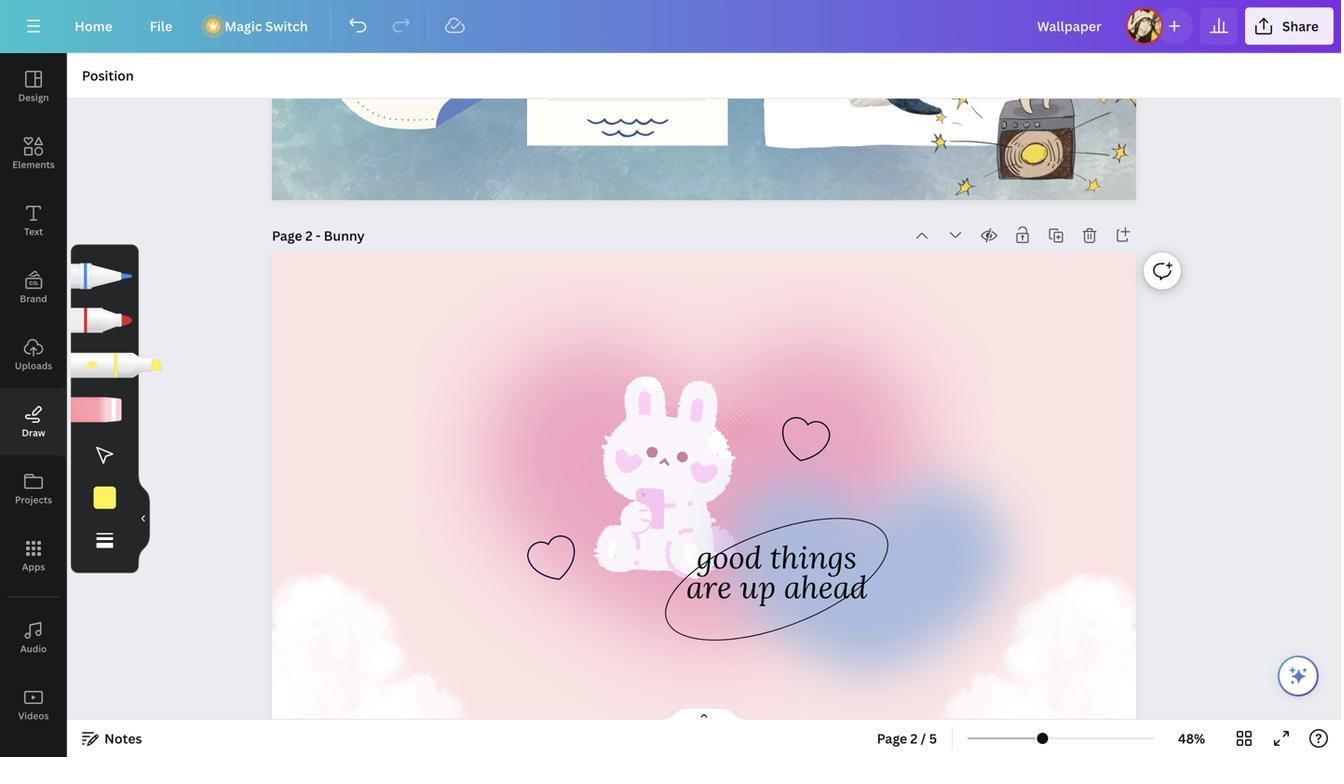Task type: describe. For each thing, give the bounding box(es) containing it.
canva assistant image
[[1287, 665, 1309, 687]]

videos
[[18, 710, 49, 722]]

main menu bar
[[0, 0, 1341, 53]]

/
[[921, 730, 926, 747]]

things
[[770, 537, 857, 577]]

48%
[[1178, 730, 1205, 747]]

home link
[[60, 7, 127, 45]]

audio
[[20, 643, 47, 655]]

projects
[[15, 494, 52, 506]]

are
[[686, 566, 732, 607]]

design
[[18, 91, 49, 104]]

share button
[[1245, 7, 1334, 45]]

file button
[[135, 7, 187, 45]]

page for page 2 / 5
[[877, 730, 907, 747]]

good
[[697, 537, 762, 577]]

#fff234 image
[[94, 487, 116, 509]]

-
[[316, 227, 321, 244]]

audio button
[[0, 604, 67, 671]]

up
[[740, 566, 776, 607]]

notes button
[[75, 724, 149, 753]]

uploads button
[[0, 321, 67, 388]]

48% button
[[1161, 724, 1222, 753]]

position
[[82, 67, 134, 84]]

good things
[[697, 537, 857, 577]]

ahead
[[784, 566, 867, 607]]

2 for /
[[910, 730, 918, 747]]

page 2 / 5 button
[[870, 724, 944, 753]]

#fff234 image
[[94, 487, 116, 509]]

Page title text field
[[324, 226, 367, 245]]

draw
[[22, 427, 45, 439]]



Task type: locate. For each thing, give the bounding box(es) containing it.
page 2 -
[[272, 227, 324, 244]]

1 horizontal spatial page
[[877, 730, 907, 747]]

2 inside page 2 / 5 button
[[910, 730, 918, 747]]

draw button
[[0, 388, 67, 455]]

2 left /
[[910, 730, 918, 747]]

0 horizontal spatial 2
[[305, 227, 313, 244]]

0 vertical spatial page
[[272, 227, 302, 244]]

text button
[[0, 187, 67, 254]]

5
[[929, 730, 937, 747]]

position button
[[75, 61, 141, 90]]

hide image
[[138, 474, 150, 563]]

text
[[24, 225, 43, 238]]

0 vertical spatial 2
[[305, 227, 313, 244]]

magic switch button
[[195, 7, 323, 45]]

notes
[[104, 730, 142, 747]]

apps
[[22, 561, 45, 573]]

page left /
[[877, 730, 907, 747]]

1 vertical spatial page
[[877, 730, 907, 747]]

sea waves  icon image
[[587, 118, 669, 137]]

2 left -
[[305, 227, 313, 244]]

apps button
[[0, 522, 67, 590]]

0 horizontal spatial page
[[272, 227, 302, 244]]

projects button
[[0, 455, 67, 522]]

are up ahead
[[686, 566, 867, 607]]

switch
[[265, 17, 308, 35]]

page 2 / 5
[[877, 730, 937, 747]]

brand
[[20, 292, 47, 305]]

magic switch
[[225, 17, 308, 35]]

home
[[75, 17, 112, 35]]

file
[[150, 17, 172, 35]]

share
[[1282, 17, 1319, 35]]

elements button
[[0, 120, 67, 187]]

1 horizontal spatial 2
[[910, 730, 918, 747]]

page left -
[[272, 227, 302, 244]]

page
[[272, 227, 302, 244], [877, 730, 907, 747]]

2 for -
[[305, 227, 313, 244]]

videos button
[[0, 671, 67, 739]]

Design title text field
[[1022, 7, 1118, 45]]

side panel tab list
[[0, 53, 67, 757]]

uploads
[[15, 359, 52, 372]]

2
[[305, 227, 313, 244], [910, 730, 918, 747]]

page for page 2 -
[[272, 227, 302, 244]]

show pages image
[[659, 707, 749, 722]]

1 vertical spatial 2
[[910, 730, 918, 747]]

heart round radial halftone image
[[588, 398, 821, 593]]

elements
[[12, 158, 55, 171]]

page inside button
[[877, 730, 907, 747]]

brand button
[[0, 254, 67, 321]]

design button
[[0, 53, 67, 120]]

magic
[[225, 17, 262, 35]]



Task type: vqa. For each thing, say whether or not it's contained in the screenshot.
search field
no



